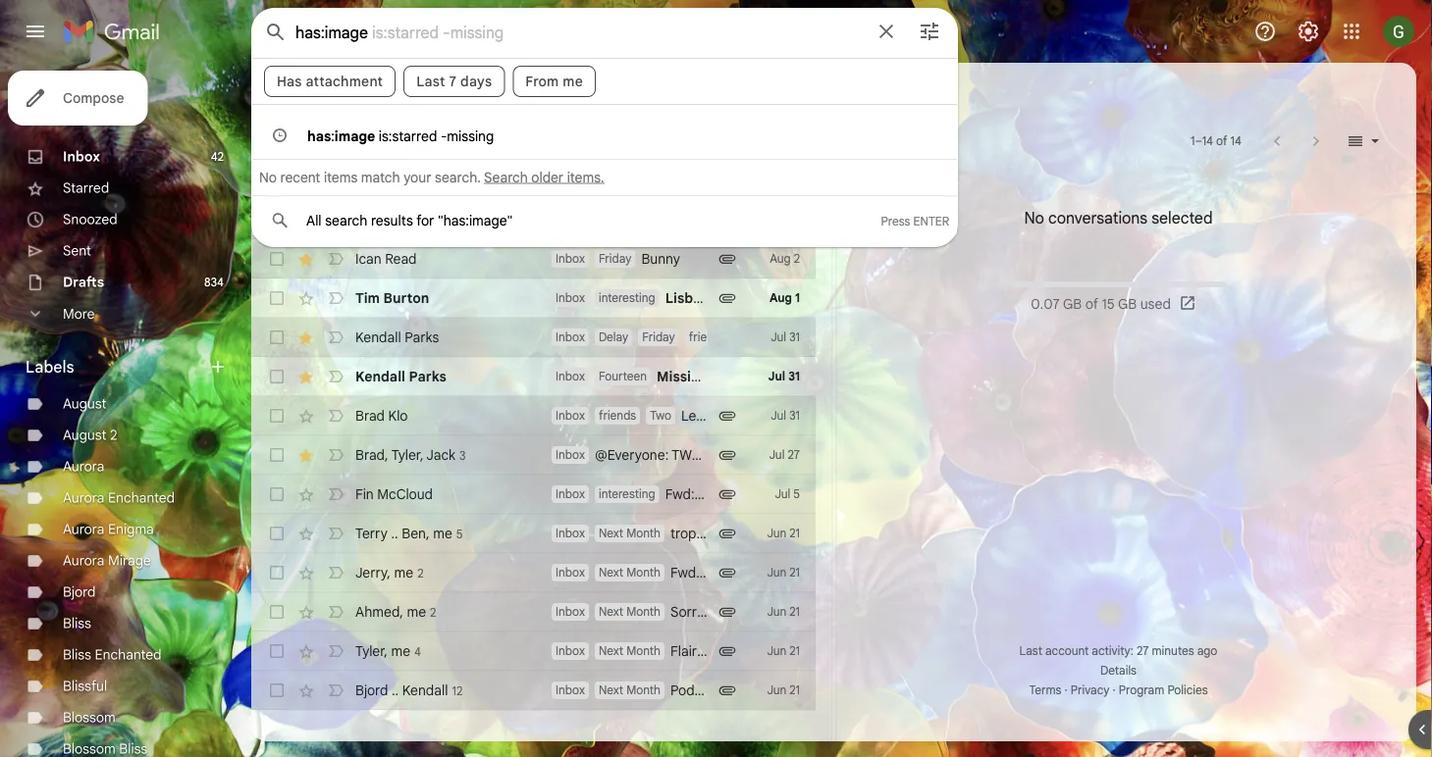 Task type: describe. For each thing, give the bounding box(es) containing it.
finally
[[698, 486, 750, 503]]

snoozed
[[63, 211, 117, 228]]

inbox for flair ai
[[556, 645, 585, 659]]

clear search image
[[867, 12, 906, 51]]

snoozed link
[[63, 211, 117, 228]]

aurora mirage
[[63, 553, 151, 570]]

of
[[1085, 296, 1098, 313]]

tim burton for tim burton row
[[355, 172, 423, 189]]

tim for row containing tim burton
[[355, 290, 380, 307]]

.. for terry
[[391, 525, 398, 542]]

-
[[441, 128, 447, 145]]

parks for row containing kendall parks
[[409, 368, 447, 385]]

inbox for pods for nespresso
[[556, 684, 585, 699]]

fourteen
[[599, 370, 647, 384]]

activity:
[[1092, 645, 1134, 659]]

me inside list box
[[563, 73, 583, 90]]

decor
[[745, 564, 781, 582]]

:
[[331, 128, 335, 145]]

jul for hot
[[768, 370, 785, 384]]

fin mccloud
[[355, 486, 433, 503]]

, for ahmed
[[400, 604, 403, 621]]

12
[[452, 684, 463, 699]]

your inside search box
[[404, 169, 431, 186]]

search mail image
[[258, 15, 294, 50]]

has attachment image for let's do another benihana christmas next time
[[718, 406, 737, 426]]

, for brad
[[385, 446, 388, 464]]

inbox for sorry for your loss
[[556, 605, 585, 620]]

no for no recent items match your search. search older items.
[[259, 169, 277, 186]]

aug 2
[[770, 252, 800, 267]]

jul 5
[[775, 487, 800, 502]]

has attachment for has attachment button
[[478, 85, 585, 103]]

2 gb from the left
[[1118, 296, 1137, 313]]

1 gb from the left
[[1063, 296, 1082, 313]]

me for ahmed
[[407, 604, 426, 621]]

0.07 gb of 15 gb used
[[1031, 296, 1171, 313]]

august link
[[63, 396, 107, 413]]

jerry
[[355, 564, 387, 581]]

time
[[946, 407, 973, 425]]

bliss enchanted
[[63, 647, 162, 664]]

, for tyler
[[384, 643, 388, 660]]

last account activity: 27 minutes ago details terms · privacy · program policies
[[1020, 645, 1218, 699]]

drafts link
[[63, 274, 104, 291]]

row containing tim burton
[[251, 279, 816, 318]]

21 for your
[[790, 605, 800, 620]]

kendall parks row
[[251, 318, 875, 357]]

jul 31 for dog
[[768, 370, 800, 384]]

row containing brad
[[251, 436, 816, 475]]

has
[[307, 128, 331, 145]]

aurora enigma link
[[63, 521, 154, 538]]

fin
[[355, 486, 374, 503]]

christmas
[[848, 407, 912, 425]]

5 inside 'terry .. ben , me 5'
[[456, 527, 463, 542]]

next for tropical plant
[[599, 527, 624, 541]]

interesting for fwd: finally
[[599, 487, 655, 502]]

0 horizontal spatial friday
[[599, 252, 632, 267]]

recent
[[280, 169, 320, 186]]

4
[[414, 645, 421, 659]]

minutes
[[1152, 645, 1194, 659]]

search
[[484, 169, 528, 186]]

month for fwd:
[[627, 566, 661, 581]]

inbox inside kendall parks row
[[556, 330, 585, 345]]

office
[[703, 564, 741, 582]]

hot
[[711, 368, 735, 385]]

jun 21 for tropical plant
[[767, 527, 800, 541]]

me right ben
[[433, 525, 452, 542]]

ican read
[[355, 250, 417, 268]]

none search field containing has attachment
[[251, 8, 958, 247]]

1
[[795, 291, 800, 306]]

another
[[734, 407, 784, 425]]

august for august link
[[63, 396, 107, 413]]

dog
[[739, 368, 766, 385]]

month for flair
[[627, 645, 661, 659]]

jun 21 for sorry for your loss
[[767, 605, 800, 620]]

pods
[[670, 682, 701, 699]]

jerry , me 2
[[355, 564, 424, 581]]

blissful
[[63, 678, 107, 696]]

ago
[[1197, 645, 1218, 659]]

row containing ican read
[[251, 240, 816, 279]]

bjord link
[[63, 584, 96, 601]]

me for jerry
[[394, 564, 413, 581]]

row containing terry
[[251, 514, 816, 554]]

aug for lisbon
[[770, 291, 792, 306]]

toggle split pane mode image
[[1346, 132, 1366, 151]]

policies
[[1168, 684, 1208, 699]]

not important switch for bjord
[[326, 210, 346, 230]]

tropical
[[670, 525, 718, 542]]

aurora for aurora mirage
[[63, 553, 104, 570]]

press enter
[[881, 214, 949, 229]]

month for pods
[[627, 684, 661, 699]]

1 horizontal spatial 5
[[794, 487, 800, 502]]

tim burton row
[[251, 161, 816, 200]]

0 vertical spatial 27
[[788, 448, 800, 463]]

delay
[[599, 330, 629, 345]]

benihana
[[787, 407, 845, 425]]

friends inside row
[[599, 409, 636, 424]]

2 vertical spatial kendall
[[402, 682, 448, 699]]

has attachment image for fwd: finally
[[718, 485, 737, 505]]

fwd: for fwd: office decor
[[670, 564, 700, 582]]

fwd: office decor
[[670, 564, 781, 582]]

missing hot dog
[[657, 368, 766, 385]]

friday inside kendall parks row
[[642, 330, 675, 345]]

used
[[1141, 296, 1171, 313]]

next month for flair ai
[[599, 645, 661, 659]]

advanced search options image
[[910, 12, 949, 51]]

fwd: finally
[[665, 486, 750, 503]]

enchanted for bliss enchanted
[[95, 647, 162, 664]]

aurora enchanted link
[[63, 490, 175, 507]]

has attachment image for @everyone: two left!
[[718, 446, 737, 465]]

0.07
[[1031, 296, 1060, 313]]

selected
[[1152, 208, 1213, 228]]

lisbon
[[665, 290, 710, 307]]

left!
[[706, 447, 741, 464]]

row containing jerry
[[251, 554, 816, 593]]

aurora mirage link
[[63, 553, 151, 570]]

compose button
[[8, 71, 148, 126]]

read
[[385, 250, 417, 268]]

jun for flair ai
[[767, 645, 787, 659]]

0 vertical spatial tyler
[[391, 446, 420, 464]]

friends inside kendall parks row
[[689, 330, 726, 345]]

tim burton for row containing tim burton
[[355, 290, 429, 307]]

inbox for lisbon
[[556, 291, 585, 306]]

ican
[[355, 250, 382, 268]]

2 vertical spatial bjord
[[355, 682, 388, 699]]

has for search refinement toolbar list box
[[277, 73, 302, 90]]

inbox for fwd: office decor
[[556, 566, 585, 581]]

2 · from the left
[[1113, 684, 1116, 699]]

no recent items match your search. search older items.
[[259, 169, 604, 186]]

brad klo
[[355, 407, 408, 425]]

kendall for row containing kendall parks
[[355, 368, 405, 385]]

1 21 from the top
[[790, 527, 800, 541]]

jul inside kendall parks row
[[771, 330, 786, 345]]

jul up "jul 5"
[[769, 448, 785, 463]]

next for flair ai
[[599, 645, 624, 659]]

last 7 days
[[416, 73, 492, 90]]

4 21 from the top
[[790, 645, 800, 659]]

next for pods for nespresso
[[599, 684, 624, 699]]

two
[[650, 409, 671, 424]]

search refinement toolbar list box
[[252, 58, 957, 104]]

august 2
[[63, 427, 117, 444]]

details link
[[1101, 664, 1137, 679]]

is:starred
[[379, 128, 437, 145]]

two
[[672, 447, 703, 464]]

privacy link
[[1071, 684, 1110, 699]]

last for last account activity: 27 minutes ago details terms · privacy · program policies
[[1020, 645, 1043, 659]]

image
[[335, 128, 375, 145]]

, down mccloud
[[426, 525, 430, 542]]

next month for fwd: office decor
[[599, 566, 661, 581]]

jun for fwd: office decor
[[767, 566, 787, 581]]

2 inside ahmed , me 2
[[430, 605, 436, 620]]

, left the jack
[[420, 446, 424, 464]]

aurora for aurora enchanted
[[63, 490, 104, 507]]

terry .. ben , me 5
[[355, 525, 463, 542]]

older
[[531, 169, 564, 186]]

me for tyler
[[391, 643, 410, 660]]

last for last 7 days
[[416, 73, 445, 90]]

tropical plant
[[670, 525, 752, 542]]

burton for tim burton row
[[381, 172, 423, 189]]

bunny
[[641, 250, 680, 268]]

aurora enchanted
[[63, 490, 175, 507]]

items.
[[567, 169, 604, 186]]

inbox for missing hot dog
[[556, 370, 585, 384]]

items
[[324, 169, 358, 186]]



Task type: vqa. For each thing, say whether or not it's contained in the screenshot.


Task type: locate. For each thing, give the bounding box(es) containing it.
1 vertical spatial kendall parks
[[355, 368, 447, 385]]

has attachment image for bunny
[[718, 249, 737, 269]]

row containing ahmed
[[251, 593, 816, 632]]

last left account
[[1020, 645, 1043, 659]]

has attachment image
[[718, 406, 737, 426], [718, 446, 737, 465], [718, 485, 737, 505], [718, 564, 737, 583], [718, 681, 737, 701]]

has inside has attachment button
[[478, 85, 504, 103]]

last inside search refinement toolbar list box
[[416, 73, 445, 90]]

1 jun from the top
[[767, 527, 787, 541]]

attachment for search refinement toolbar list box
[[306, 73, 383, 90]]

jul for do
[[771, 409, 786, 424]]

1 has attachment image from the top
[[718, 249, 737, 269]]

not important switch inside tim burton row
[[326, 171, 346, 190]]

last inside last account activity: 27 minutes ago details terms · privacy · program policies
[[1020, 645, 1043, 659]]

next month left office
[[599, 566, 661, 581]]

0 vertical spatial ..
[[391, 525, 398, 542]]

2 brad from the top
[[355, 446, 385, 464]]

inbox for tropical plant
[[556, 527, 585, 541]]

gb right the '15'
[[1118, 296, 1137, 313]]

all
[[306, 212, 322, 229]]

0 vertical spatial fwd:
[[665, 486, 695, 503]]

jul 31 right 'dog'
[[768, 370, 800, 384]]

1 vertical spatial tim
[[355, 290, 380, 307]]

1 tim burton from the top
[[355, 172, 423, 189]]

friends
[[689, 330, 726, 345], [599, 409, 636, 424]]

27 up "jul 5"
[[788, 448, 800, 463]]

11 row from the top
[[251, 672, 816, 711]]

2 jun 21 from the top
[[767, 566, 800, 581]]

bjord umlaut
[[355, 211, 436, 228]]

aurora for aurora enigma
[[63, 521, 104, 538]]

starred link
[[63, 180, 109, 197]]

settings image
[[1297, 20, 1320, 43]]

not important switch
[[326, 171, 346, 190], [326, 210, 346, 230]]

3 row from the top
[[251, 357, 816, 397]]

no conversations selected
[[1024, 208, 1213, 228]]

1 horizontal spatial has attachment
[[478, 85, 585, 103]]

..
[[391, 525, 398, 542], [392, 682, 399, 699]]

parks inside kendall parks row
[[405, 329, 439, 346]]

27 right activity: at the right of page
[[1137, 645, 1149, 659]]

2 vertical spatial jul 31
[[771, 409, 800, 424]]

2 has attachment image from the top
[[718, 446, 737, 465]]

0 vertical spatial kendall
[[355, 329, 401, 346]]

tyler left the jack
[[391, 446, 420, 464]]

1 horizontal spatial friday
[[642, 330, 675, 345]]

has attachment image for tropical plant
[[718, 524, 737, 544]]

7
[[449, 73, 457, 90]]

from me
[[525, 73, 583, 90]]

bjord down 'tyler , me 4'
[[355, 682, 388, 699]]

from
[[525, 73, 559, 90]]

0 vertical spatial tim burton
[[355, 172, 423, 189]]

31 right 'dog'
[[788, 370, 800, 384]]

has attachment image for lisbon
[[718, 289, 737, 308]]

ben
[[402, 525, 426, 542]]

me right jerry
[[394, 564, 413, 581]]

, for jerry
[[387, 564, 391, 581]]

parks for kendall parks row
[[405, 329, 439, 346]]

4 row from the top
[[251, 397, 973, 436]]

bjord for bjord link
[[63, 584, 96, 601]]

parks down read
[[405, 329, 439, 346]]

1 month from the top
[[627, 527, 661, 541]]

0 vertical spatial no
[[259, 169, 277, 186]]

gb
[[1063, 296, 1082, 313], [1118, 296, 1137, 313]]

fwd: left office
[[670, 564, 700, 582]]

burton up bjord umlaut
[[381, 172, 423, 189]]

has attachment image for sorry for your loss
[[718, 603, 737, 622]]

0 vertical spatial your
[[404, 169, 431, 186]]

1 vertical spatial not important switch
[[326, 210, 346, 230]]

me left 4
[[391, 643, 410, 660]]

0 vertical spatial last
[[416, 73, 445, 90]]

jun
[[767, 527, 787, 541], [767, 566, 787, 581], [767, 605, 787, 620], [767, 645, 787, 659], [767, 684, 787, 699]]

3 aurora from the top
[[63, 521, 104, 538]]

enchanted up blissful link
[[95, 647, 162, 664]]

bjord up ican
[[355, 211, 388, 228]]

not important switch right the all
[[326, 210, 346, 230]]

loss
[[760, 604, 785, 621]]

tim up search
[[355, 172, 378, 189]]

aurora down aurora link
[[63, 490, 104, 507]]

2 kendall parks from the top
[[355, 368, 447, 385]]

friday left bunny
[[599, 252, 632, 267]]

bliss enchanted link
[[63, 647, 162, 664]]

1 aurora from the top
[[63, 458, 104, 476]]

month left pods
[[627, 684, 661, 699]]

31 right another
[[789, 409, 800, 424]]

no
[[259, 169, 277, 186], [1024, 208, 1044, 228]]

5 has attachment image from the top
[[718, 642, 737, 662]]

has attachment image down fwd: office decor
[[718, 603, 737, 622]]

1 vertical spatial 31
[[788, 370, 800, 384]]

1 vertical spatial aug
[[770, 291, 792, 306]]

inbox inside labels navigation
[[63, 148, 100, 165]]

tim down ican
[[355, 290, 380, 307]]

tim for tim burton row
[[355, 172, 378, 189]]

2 august from the top
[[63, 427, 107, 444]]

0 horizontal spatial ·
[[1065, 684, 1068, 699]]

0 horizontal spatial your
[[404, 169, 431, 186]]

has attachment image down left!
[[718, 485, 737, 505]]

9 row from the top
[[251, 593, 816, 632]]

5 down jul 27
[[794, 487, 800, 502]]

for right results
[[416, 212, 434, 229]]

1 horizontal spatial ·
[[1113, 684, 1116, 699]]

2 next from the top
[[599, 566, 624, 581]]

1 kendall parks from the top
[[355, 329, 439, 346]]

31 inside kendall parks row
[[789, 330, 800, 345]]

5 21 from the top
[[790, 684, 800, 699]]

21 for nespresso
[[790, 684, 800, 699]]

gmail image
[[63, 12, 170, 51]]

kendall for kendall parks row
[[355, 329, 401, 346]]

has attachment up the :
[[277, 73, 383, 90]]

4 has attachment image from the top
[[718, 603, 737, 622]]

mirage
[[108, 553, 151, 570]]

0 vertical spatial bliss
[[63, 616, 91, 633]]

jul 31 down aug 1
[[771, 330, 800, 345]]

1 vertical spatial kendall
[[355, 368, 405, 385]]

eight
[[599, 173, 626, 188]]

1 next from the top
[[599, 527, 624, 541]]

1 horizontal spatial your
[[729, 604, 757, 621]]

0 vertical spatial 5
[[794, 487, 800, 502]]

for right pods
[[705, 682, 722, 699]]

1 not important switch from the top
[[326, 171, 346, 190]]

labels heading
[[26, 357, 208, 377]]

21 for decor
[[790, 566, 800, 581]]

· down details link
[[1113, 684, 1116, 699]]

aurora up aurora mirage
[[63, 521, 104, 538]]

kendall parks
[[355, 329, 439, 346], [355, 368, 447, 385]]

fwd: down two
[[665, 486, 695, 503]]

missing
[[657, 368, 708, 385]]

drafts
[[63, 274, 104, 291]]

aurora up bjord link
[[63, 553, 104, 570]]

1 vertical spatial brad
[[355, 446, 385, 464]]

month left flair
[[627, 645, 661, 659]]

1 vertical spatial enchanted
[[95, 647, 162, 664]]

bjord for bjord umlaut
[[355, 211, 388, 228]]

1 tim from the top
[[355, 172, 378, 189]]

attachment for has attachment button
[[507, 85, 585, 103]]

attachment inside button
[[507, 85, 585, 103]]

jun 21 for fwd: office decor
[[767, 566, 800, 581]]

has inside search refinement toolbar list box
[[277, 73, 302, 90]]

3 jun 21 from the top
[[767, 605, 800, 620]]

4 jun from the top
[[767, 645, 787, 659]]

1 august from the top
[[63, 396, 107, 413]]

parks up the jack
[[409, 368, 447, 385]]

4 next from the top
[[599, 645, 624, 659]]

next
[[599, 527, 624, 541], [599, 566, 624, 581], [599, 605, 624, 620], [599, 645, 624, 659], [599, 684, 624, 699]]

bjord up bliss link
[[63, 584, 96, 601]]

interesting for lisbon
[[599, 291, 655, 306]]

has
[[277, 73, 302, 90], [478, 85, 504, 103]]

2 .. from the top
[[392, 682, 399, 699]]

parks inside row
[[409, 368, 447, 385]]

starred
[[63, 180, 109, 197]]

1 horizontal spatial has
[[478, 85, 504, 103]]

0 vertical spatial 31
[[789, 330, 800, 345]]

terry
[[355, 525, 388, 542]]

account
[[1046, 645, 1089, 659]]

· right terms
[[1065, 684, 1068, 699]]

aug up aug 1
[[770, 252, 791, 267]]

1 vertical spatial 5
[[456, 527, 463, 542]]

next month for pods for nespresso
[[599, 684, 661, 699]]

1 vertical spatial last
[[1020, 645, 1043, 659]]

2 vertical spatial for
[[705, 682, 722, 699]]

has attachment image for flair ai
[[718, 642, 737, 662]]

5 has attachment image from the top
[[718, 681, 737, 701]]

4 jun 21 from the top
[[767, 645, 800, 659]]

has attachment image for pods for nespresso
[[718, 681, 737, 701]]

has : image is:starred -missing
[[307, 128, 494, 145]]

for right "sorry" at bottom left
[[708, 604, 726, 621]]

1 vertical spatial fwd:
[[670, 564, 700, 582]]

0 vertical spatial august
[[63, 396, 107, 413]]

list box containing has
[[252, 112, 957, 232]]

2
[[794, 252, 800, 267], [110, 427, 117, 444], [417, 566, 424, 581], [430, 605, 436, 620]]

sent
[[63, 242, 91, 260]]

next month left "sorry" at bottom left
[[599, 605, 661, 620]]

1 horizontal spatial attachment
[[507, 85, 585, 103]]

jul 31 for another
[[771, 409, 800, 424]]

bjord inside bjord umlaut row
[[355, 211, 388, 228]]

0 vertical spatial brad
[[355, 407, 385, 425]]

tim burton inside tim burton row
[[355, 172, 423, 189]]

8 row from the top
[[251, 554, 816, 593]]

terms
[[1029, 684, 1062, 699]]

jack
[[426, 446, 456, 464]]

tim burton up bjord umlaut
[[355, 172, 423, 189]]

1 vertical spatial interesting
[[599, 487, 655, 502]]

1 row from the top
[[251, 240, 816, 279]]

month for tropical
[[627, 527, 661, 541]]

tyler down ahmed
[[355, 643, 384, 660]]

your left "loss"
[[729, 604, 757, 621]]

2 jun from the top
[[767, 566, 787, 581]]

0 vertical spatial friends
[[689, 330, 726, 345]]

1 vertical spatial bjord
[[63, 584, 96, 601]]

row containing brad klo
[[251, 397, 973, 436]]

0 vertical spatial burton
[[381, 172, 423, 189]]

jul
[[771, 330, 786, 345], [768, 370, 785, 384], [771, 409, 786, 424], [769, 448, 785, 463], [775, 487, 791, 502]]

bliss down bliss link
[[63, 647, 91, 664]]

31 for dog
[[788, 370, 800, 384]]

no left conversations on the right top of page
[[1024, 208, 1044, 228]]

1 next month from the top
[[599, 527, 661, 541]]

1 horizontal spatial no
[[1024, 208, 1044, 228]]

has right 7
[[478, 85, 504, 103]]

me
[[563, 73, 583, 90], [433, 525, 452, 542], [394, 564, 413, 581], [407, 604, 426, 621], [391, 643, 410, 660]]

list box
[[252, 112, 957, 232]]

press
[[881, 214, 911, 229]]

friends down fourteen
[[599, 409, 636, 424]]

1 bliss from the top
[[63, 616, 91, 633]]

0 horizontal spatial friends
[[599, 409, 636, 424]]

"has:image"
[[438, 212, 513, 229]]

sent link
[[63, 242, 91, 260]]

0 horizontal spatial 27
[[788, 448, 800, 463]]

1 jun 21 from the top
[[767, 527, 800, 541]]

has attachment image left aug 2
[[718, 249, 737, 269]]

1 vertical spatial no
[[1024, 208, 1044, 228]]

august down august link
[[63, 427, 107, 444]]

not important switch for tim
[[326, 171, 346, 190]]

4 month from the top
[[627, 645, 661, 659]]

list box inside search box
[[252, 112, 957, 232]]

kendall inside row
[[355, 329, 401, 346]]

bliss for bliss enchanted
[[63, 647, 91, 664]]

inbox link
[[63, 148, 100, 165]]

None checkbox
[[267, 289, 287, 308], [267, 328, 287, 348], [267, 406, 287, 426], [267, 524, 287, 544], [267, 564, 287, 583], [267, 642, 287, 662], [267, 681, 287, 701], [267, 289, 287, 308], [267, 328, 287, 348], [267, 406, 287, 426], [267, 524, 287, 544], [267, 564, 287, 583], [267, 642, 287, 662], [267, 681, 287, 701]]

let's
[[681, 407, 711, 425]]

jul 31 inside kendall parks row
[[771, 330, 800, 345]]

jun 21 for flair ai
[[767, 645, 800, 659]]

jul 31 up jul 27
[[771, 409, 800, 424]]

, up ahmed , me 2
[[387, 564, 391, 581]]

row
[[251, 240, 816, 279], [251, 279, 816, 318], [251, 357, 816, 397], [251, 397, 973, 436], [251, 436, 816, 475], [251, 475, 816, 514], [251, 514, 816, 554], [251, 554, 816, 593], [251, 593, 816, 632], [251, 632, 816, 672], [251, 672, 816, 711]]

let's do another benihana christmas next time
[[681, 407, 973, 425]]

inbox for bunny
[[556, 252, 585, 267]]

has attachment image
[[718, 249, 737, 269], [718, 289, 737, 308], [718, 524, 737, 544], [718, 603, 737, 622], [718, 642, 737, 662]]

brad , tyler , jack 3
[[355, 446, 466, 464]]

has attachment for search refinement toolbar list box
[[277, 73, 383, 90]]

burton for row containing tim burton
[[383, 290, 429, 307]]

attachment inside search refinement toolbar list box
[[306, 73, 383, 90]]

jul down jul 27
[[775, 487, 791, 502]]

bjord inside labels navigation
[[63, 584, 96, 601]]

0 horizontal spatial gb
[[1063, 296, 1082, 313]]

1 vertical spatial tyler
[[355, 643, 384, 660]]

1 vertical spatial your
[[729, 604, 757, 621]]

1 vertical spatial 27
[[1137, 645, 1149, 659]]

0 vertical spatial interesting
[[599, 291, 655, 306]]

, down brad klo
[[385, 446, 388, 464]]

no left recent in the top of the page
[[259, 169, 277, 186]]

0 vertical spatial for
[[416, 212, 434, 229]]

0 vertical spatial aug
[[770, 252, 791, 267]]

jun 21 for pods for nespresso
[[767, 684, 800, 699]]

3 jun from the top
[[767, 605, 787, 620]]

31 down 1
[[789, 330, 800, 345]]

1 vertical spatial bliss
[[63, 647, 91, 664]]

2 not important switch from the top
[[326, 210, 346, 230]]

next for sorry for your loss
[[599, 605, 624, 620]]

1 aug from the top
[[770, 252, 791, 267]]

jul right 'dog'
[[768, 370, 785, 384]]

bjord umlaut row
[[251, 200, 816, 240]]

0 horizontal spatial attachment
[[306, 73, 383, 90]]

jun for tropical plant
[[767, 527, 787, 541]]

brad for brad klo
[[355, 407, 385, 425]]

1 vertical spatial august
[[63, 427, 107, 444]]

2 inside labels navigation
[[110, 427, 117, 444]]

has down search mail image
[[277, 73, 302, 90]]

3
[[460, 448, 466, 463]]

jun for sorry for your loss
[[767, 605, 787, 620]]

4 next month from the top
[[599, 645, 661, 659]]

has attachment
[[277, 73, 383, 90], [478, 85, 585, 103]]

august 2 link
[[63, 427, 117, 444]]

august up august 2 link
[[63, 396, 107, 413]]

brad for brad , tyler , jack 3
[[355, 446, 385, 464]]

jul down aug 1
[[771, 330, 786, 345]]

None checkbox
[[267, 249, 287, 269], [267, 367, 287, 387], [267, 446, 287, 465], [267, 485, 287, 505], [267, 603, 287, 622], [267, 249, 287, 269], [267, 367, 287, 387], [267, 446, 287, 465], [267, 485, 287, 505], [267, 603, 287, 622]]

me right from
[[563, 73, 583, 90]]

has attachment image right pods
[[718, 681, 737, 701]]

15
[[1102, 296, 1115, 313]]

27 inside last account activity: 27 minutes ago details terms · privacy · program policies
[[1137, 645, 1149, 659]]

days
[[461, 73, 492, 90]]

.. down 'tyler , me 4'
[[392, 682, 399, 699]]

not important switch right recent in the top of the page
[[326, 171, 346, 190]]

inbox inside tim burton row
[[556, 173, 585, 188]]

has attachment image up "finally" at the bottom
[[718, 446, 737, 465]]

0 horizontal spatial tyler
[[355, 643, 384, 660]]

your inside row
[[729, 604, 757, 621]]

0 vertical spatial not important switch
[[326, 171, 346, 190]]

no for no conversations selected
[[1024, 208, 1044, 228]]

.. for bjord
[[392, 682, 399, 699]]

0 vertical spatial friday
[[599, 252, 632, 267]]

do
[[715, 407, 731, 425]]

jul for finally
[[775, 487, 791, 502]]

0 vertical spatial tim
[[355, 172, 378, 189]]

no conversations selected main content
[[251, 63, 1417, 742]]

for for sorry
[[708, 604, 726, 621]]

2 inside jerry , me 2
[[417, 566, 424, 581]]

42
[[211, 150, 224, 164]]

0 vertical spatial kendall parks
[[355, 329, 439, 346]]

plant
[[721, 525, 752, 542]]

row containing fin mccloud
[[251, 475, 816, 514]]

21
[[790, 527, 800, 541], [790, 566, 800, 581], [790, 605, 800, 620], [790, 645, 800, 659], [790, 684, 800, 699]]

1 horizontal spatial last
[[1020, 645, 1043, 659]]

next month for sorry for your loss
[[599, 605, 661, 620]]

3 has attachment image from the top
[[718, 485, 737, 505]]

next month left pods
[[599, 684, 661, 699]]

friday right delay
[[642, 330, 675, 345]]

last left 7
[[416, 73, 445, 90]]

@everyone:
[[595, 447, 669, 464]]

1 horizontal spatial 27
[[1137, 645, 1149, 659]]

all search results for "has:image"
[[306, 212, 513, 229]]

inbox for let's do another benihana christmas next time
[[556, 409, 585, 424]]

details
[[1101, 664, 1137, 679]]

refresh image
[[326, 132, 346, 151]]

results
[[371, 212, 413, 229]]

1 interesting from the top
[[599, 291, 655, 306]]

3 has attachment image from the top
[[718, 524, 737, 544]]

has for has attachment button
[[478, 85, 504, 103]]

labels navigation
[[0, 63, 251, 758]]

has attachment inside button
[[478, 85, 585, 103]]

1 brad from the top
[[355, 407, 385, 425]]

inbox
[[63, 148, 100, 165], [556, 173, 585, 188], [556, 252, 585, 267], [556, 291, 585, 306], [556, 330, 585, 345], [556, 370, 585, 384], [556, 409, 585, 424], [556, 448, 585, 463], [556, 487, 585, 502], [556, 527, 585, 541], [556, 566, 585, 581], [556, 605, 585, 620], [556, 645, 585, 659], [556, 684, 585, 699]]

1 vertical spatial parks
[[409, 368, 447, 385]]

attachment down search mail text field
[[507, 85, 585, 103]]

2 tim from the top
[[355, 290, 380, 307]]

2 21 from the top
[[790, 566, 800, 581]]

5 next month from the top
[[599, 684, 661, 699]]

inbox @everyone: two left!
[[556, 447, 741, 464]]

1 vertical spatial friday
[[642, 330, 675, 345]]

tim burton inside row
[[355, 290, 429, 307]]

pods for nespresso
[[670, 682, 792, 699]]

your right the 'match'
[[404, 169, 431, 186]]

interesting up delay
[[599, 291, 655, 306]]

umlaut
[[391, 211, 436, 228]]

bliss
[[63, 616, 91, 633], [63, 647, 91, 664]]

0 horizontal spatial has attachment
[[277, 73, 383, 90]]

7 row from the top
[[251, 514, 816, 554]]

·
[[1065, 684, 1068, 699], [1113, 684, 1116, 699]]

Search mail text field
[[296, 23, 863, 42]]

27
[[788, 448, 800, 463], [1137, 645, 1149, 659]]

3 next from the top
[[599, 605, 624, 620]]

2 row from the top
[[251, 279, 816, 318]]

your
[[404, 169, 431, 186], [729, 604, 757, 621]]

5 row from the top
[[251, 436, 816, 475]]

has attachment inside search refinement toolbar list box
[[277, 73, 383, 90]]

, left 4
[[384, 643, 388, 660]]

0 vertical spatial parks
[[405, 329, 439, 346]]

compose
[[63, 89, 124, 107]]

month left office
[[627, 566, 661, 581]]

4 has attachment image from the top
[[718, 564, 737, 583]]

attachment up image
[[306, 73, 383, 90]]

has attachment up the missing
[[478, 85, 585, 103]]

4 aurora from the top
[[63, 553, 104, 570]]

has attachment image right lisbon
[[718, 289, 737, 308]]

2 vertical spatial 31
[[789, 409, 800, 424]]

bliss link
[[63, 616, 91, 633]]

0 horizontal spatial 5
[[456, 527, 463, 542]]

brad up the fin
[[355, 446, 385, 464]]

2 month from the top
[[627, 566, 661, 581]]

next month
[[599, 527, 661, 541], [599, 566, 661, 581], [599, 605, 661, 620], [599, 645, 661, 659], [599, 684, 661, 699]]

5 jun from the top
[[767, 684, 787, 699]]

1 vertical spatial tim burton
[[355, 290, 429, 307]]

aurora enigma
[[63, 521, 154, 538]]

enigma
[[108, 521, 154, 538]]

5 month from the top
[[627, 684, 661, 699]]

3 month from the top
[[627, 605, 661, 620]]

1 vertical spatial jul 31
[[768, 370, 800, 384]]

gb left 'of'
[[1063, 296, 1082, 313]]

not important switch inside bjord umlaut row
[[326, 210, 346, 230]]

bliss down bjord link
[[63, 616, 91, 633]]

search.
[[435, 169, 481, 186]]

row containing tyler
[[251, 632, 816, 672]]

jul left benihana
[[771, 409, 786, 424]]

month
[[627, 527, 661, 541], [627, 566, 661, 581], [627, 605, 661, 620], [627, 645, 661, 659], [627, 684, 661, 699]]

0 horizontal spatial no
[[259, 169, 277, 186]]

2 bliss from the top
[[63, 647, 91, 664]]

next month for tropical plant
[[599, 527, 661, 541]]

2 aug from the top
[[770, 291, 792, 306]]

row containing bjord
[[251, 672, 816, 711]]

flair
[[670, 643, 697, 660]]

has attachment image up fwd: office decor
[[718, 524, 737, 544]]

enchanted for aurora enchanted
[[108, 490, 175, 507]]

has attachment image right ai
[[718, 642, 737, 662]]

has attachment image right let's
[[718, 406, 737, 426]]

1 vertical spatial friends
[[599, 409, 636, 424]]

has attachment image for fwd: office decor
[[718, 564, 737, 583]]

2 interesting from the top
[[599, 487, 655, 502]]

0 vertical spatial jul 31
[[771, 330, 800, 345]]

2 has attachment image from the top
[[718, 289, 737, 308]]

no inside main content
[[1024, 208, 1044, 228]]

3 21 from the top
[[790, 605, 800, 620]]

0 vertical spatial bjord
[[355, 211, 388, 228]]

bliss for bliss link
[[63, 616, 91, 633]]

2 next month from the top
[[599, 566, 661, 581]]

match
[[361, 169, 400, 186]]

month left the tropical
[[627, 527, 661, 541]]

has attachment button
[[466, 79, 597, 110]]

next
[[915, 407, 942, 425]]

1 horizontal spatial gb
[[1118, 296, 1137, 313]]

aurora down august 2 link
[[63, 458, 104, 476]]

more button
[[0, 298, 236, 330]]

main menu image
[[24, 20, 47, 43]]

1 vertical spatial for
[[708, 604, 726, 621]]

5 next from the top
[[599, 684, 624, 699]]

aug for bunny
[[770, 252, 791, 267]]

1 · from the left
[[1065, 684, 1068, 699]]

31 for another
[[789, 409, 800, 424]]

for for pods
[[705, 682, 722, 699]]

next month left flair
[[599, 645, 661, 659]]

2 aurora from the top
[[63, 490, 104, 507]]

kendall parks inside row
[[355, 329, 439, 346]]

0 horizontal spatial last
[[416, 73, 445, 90]]

2 tim burton from the top
[[355, 290, 429, 307]]

10 row from the top
[[251, 632, 816, 672]]

.. left ben
[[391, 525, 398, 542]]

jun for pods for nespresso
[[767, 684, 787, 699]]

3 next month from the top
[[599, 605, 661, 620]]

follow link to manage storage image
[[1179, 295, 1199, 314]]

interesting down @everyone:
[[599, 487, 655, 502]]

, down jerry , me 2
[[400, 604, 403, 621]]

tim burton down the "ican read"
[[355, 290, 429, 307]]

1 vertical spatial burton
[[383, 290, 429, 307]]

me right ahmed
[[407, 604, 426, 621]]

1 .. from the top
[[391, 525, 398, 542]]

,
[[385, 446, 388, 464], [420, 446, 424, 464], [426, 525, 430, 542], [387, 564, 391, 581], [400, 604, 403, 621], [384, 643, 388, 660]]

labels
[[26, 357, 74, 377]]

1 horizontal spatial tyler
[[391, 446, 420, 464]]

inbox inside inbox @everyone: two left!
[[556, 448, 585, 463]]

fwd: for fwd: finally
[[665, 486, 695, 503]]

next month left the tropical
[[599, 527, 661, 541]]

month for sorry
[[627, 605, 661, 620]]

month left "sorry" at bottom left
[[627, 605, 661, 620]]

enchanted up 'enigma'
[[108, 490, 175, 507]]

None search field
[[251, 8, 958, 247]]

burton down read
[[383, 290, 429, 307]]

1 vertical spatial ..
[[392, 682, 399, 699]]

row containing kendall parks
[[251, 357, 816, 397]]

5 jun 21 from the top
[[767, 684, 800, 699]]

5 right ben
[[456, 527, 463, 542]]

0 vertical spatial enchanted
[[108, 490, 175, 507]]

1 horizontal spatial friends
[[689, 330, 726, 345]]

august for august 2
[[63, 427, 107, 444]]

1 has attachment image from the top
[[718, 406, 737, 426]]

next for fwd: office decor
[[599, 566, 624, 581]]

6 row from the top
[[251, 475, 816, 514]]

support image
[[1254, 20, 1277, 43]]

0 horizontal spatial has
[[277, 73, 302, 90]]

burton
[[381, 172, 423, 189], [383, 290, 429, 307]]

aurora for aurora link
[[63, 458, 104, 476]]



